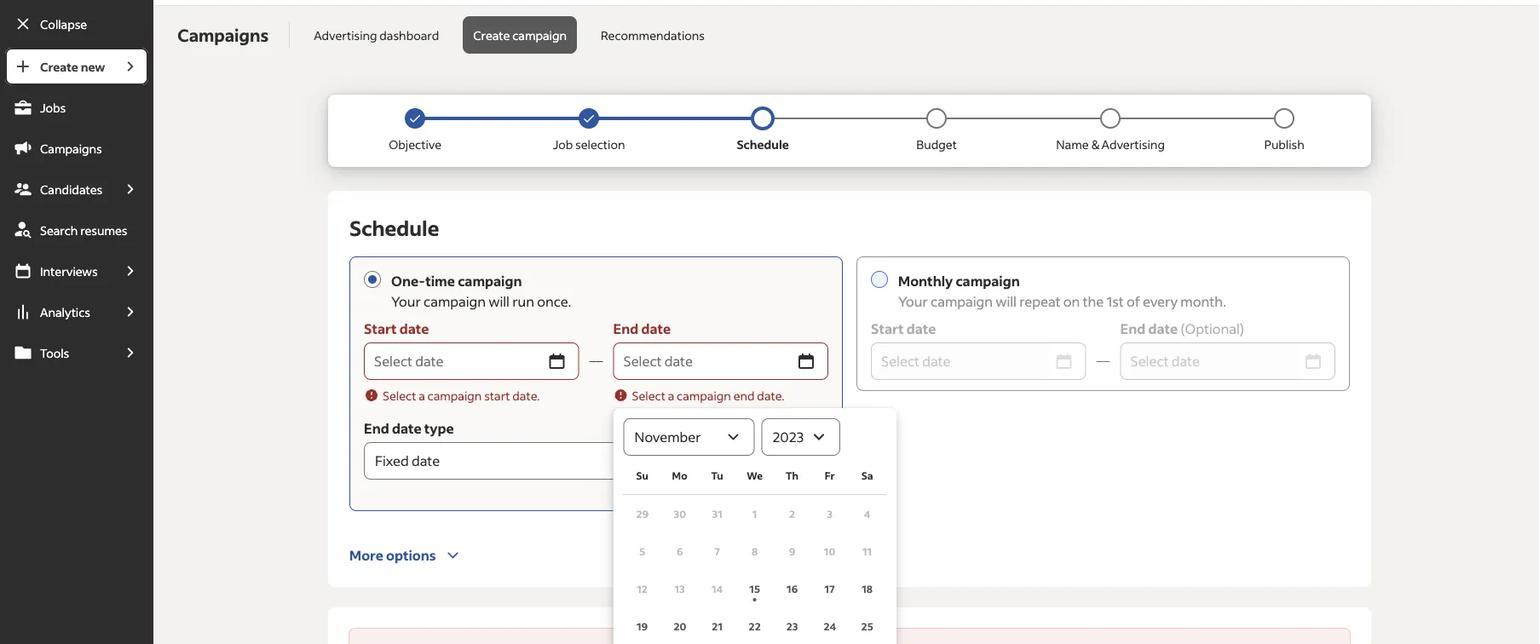 Task type: vqa. For each thing, say whether or not it's contained in the screenshot.
campaign
yes



Task type: describe. For each thing, give the bounding box(es) containing it.
24 button
[[811, 608, 849, 645]]

tu
[[711, 470, 724, 483]]

one-time campaign your campaign will run once.
[[391, 273, 571, 311]]

21
[[712, 620, 723, 633]]

7 button
[[699, 533, 736, 571]]

mo
[[672, 470, 688, 483]]

start
[[364, 321, 397, 338]]

13
[[675, 583, 685, 596]]

6 button
[[661, 533, 699, 571]]

error image
[[364, 388, 379, 404]]

publish
[[1265, 137, 1305, 153]]

31 button
[[699, 496, 736, 533]]

3 button
[[811, 496, 849, 533]]

advertising inside "link"
[[314, 28, 377, 43]]

menu bar containing create new
[[0, 48, 154, 645]]

18
[[862, 583, 873, 596]]

17
[[825, 583, 835, 596]]

create campaign link
[[463, 17, 577, 54]]

23
[[787, 620, 798, 633]]

candidates link
[[5, 171, 113, 208]]

15
[[750, 583, 760, 596]]

of
[[1127, 293, 1141, 311]]

name
[[1057, 137, 1089, 153]]

19
[[637, 620, 648, 633]]

16
[[787, 583, 798, 596]]

30 button
[[661, 496, 699, 533]]

recommendations link
[[591, 17, 715, 54]]

13 button
[[661, 571, 699, 608]]

17 button
[[811, 571, 849, 608]]

(optional)
[[1181, 321, 1245, 338]]

time
[[426, 273, 455, 290]]

monthly
[[899, 273, 953, 290]]

31
[[712, 508, 723, 521]]

candidates
[[40, 182, 102, 197]]

date for start date
[[400, 321, 429, 338]]

(Optional) field
[[1121, 343, 1299, 381]]

end for end date
[[614, 321, 639, 338]]

Select date field
[[871, 343, 1049, 381]]

jobs link
[[5, 89, 149, 126]]

su
[[636, 470, 649, 483]]

25 button
[[849, 608, 886, 645]]

9
[[789, 545, 796, 558]]

create for create campaign
[[473, 28, 510, 43]]

your inside the monthly campaign your campaign will repeat on the 1st of every month.
[[899, 293, 928, 311]]

date for end date type
[[392, 420, 422, 438]]

interviews
[[40, 263, 98, 279]]

25
[[862, 620, 874, 633]]

advertising dashboard
[[314, 28, 439, 43]]

9 button
[[774, 533, 811, 571]]

11 button
[[849, 533, 886, 571]]

1st
[[1107, 293, 1124, 311]]

fixed
[[375, 453, 409, 470]]

on
[[1064, 293, 1081, 311]]

monthly campaign your campaign will repeat on the 1st of every month.
[[899, 273, 1227, 311]]

end
[[734, 389, 755, 404]]

more options button
[[350, 526, 463, 567]]

campaigns inside menu bar
[[40, 141, 102, 156]]

8
[[752, 545, 758, 558]]

advertising dashboard link
[[304, 17, 449, 54]]

start
[[484, 389, 510, 404]]

date for fixed date
[[412, 453, 440, 470]]

select a campaign start date.
[[383, 389, 540, 404]]

5
[[640, 545, 645, 558]]

End date field
[[614, 343, 791, 381]]

new
[[81, 59, 105, 74]]

8 button
[[736, 533, 774, 571]]

12
[[637, 583, 648, 596]]

3
[[827, 508, 833, 521]]

more
[[350, 547, 384, 565]]

7
[[715, 545, 720, 558]]

will inside one-time campaign your campaign will run once.
[[489, 293, 510, 311]]

10
[[824, 545, 836, 558]]

your inside one-time campaign your campaign will run once.
[[391, 293, 421, 311]]

every
[[1143, 293, 1178, 311]]

interviews link
[[5, 252, 113, 290]]

16 button
[[774, 571, 811, 608]]

29
[[637, 508, 649, 521]]

tools link
[[5, 334, 113, 372]]

create new
[[40, 59, 105, 74]]

create campaign
[[473, 28, 567, 43]]

search
[[40, 223, 78, 238]]

select for end
[[632, 389, 666, 404]]

6
[[677, 545, 683, 558]]

choose a date image for start date
[[547, 352, 567, 372]]

29 button
[[624, 496, 661, 533]]

19 button
[[624, 608, 661, 645]]



Task type: locate. For each thing, give the bounding box(es) containing it.
end date type
[[364, 420, 454, 438]]

select for start
[[383, 389, 416, 404]]

collapse button
[[5, 5, 149, 43]]

start date
[[364, 321, 429, 338]]

sa
[[862, 470, 873, 483]]

objective
[[389, 137, 442, 153]]

0 horizontal spatial create
[[40, 59, 78, 74]]

18 button
[[849, 571, 886, 608]]

search resumes
[[40, 223, 127, 238]]

select a campaign end date.
[[632, 389, 785, 404]]

0 vertical spatial campaigns
[[178, 24, 269, 46]]

12 button
[[624, 571, 661, 608]]

30
[[674, 508, 686, 521]]

23 button
[[774, 608, 811, 645]]

search resumes link
[[5, 211, 149, 249]]

2
[[790, 508, 796, 521]]

select right error icon
[[632, 389, 666, 404]]

choose a date image for end date
[[796, 352, 817, 372]]

0 horizontal spatial will
[[489, 293, 510, 311]]

create left new
[[40, 59, 78, 74]]

1 vertical spatial campaigns
[[40, 141, 102, 156]]

end
[[614, 321, 639, 338], [364, 420, 389, 438]]

&
[[1092, 137, 1100, 153]]

options
[[386, 547, 436, 565]]

once.
[[537, 293, 571, 311]]

date.
[[513, 389, 540, 404], [757, 389, 785, 404]]

1 horizontal spatial select
[[632, 389, 666, 404]]

job
[[553, 137, 573, 153]]

date. right end
[[757, 389, 785, 404]]

0 vertical spatial schedule
[[737, 137, 789, 153]]

2 date. from the left
[[757, 389, 785, 404]]

recommendations
[[601, 28, 705, 43]]

2 choose a date image from the left
[[796, 352, 817, 372]]

fixed date
[[375, 453, 440, 470]]

create for create new
[[40, 59, 78, 74]]

select
[[383, 389, 416, 404], [632, 389, 666, 404]]

your
[[391, 293, 421, 311], [899, 293, 928, 311]]

selection
[[576, 137, 625, 153]]

end for end date type
[[364, 420, 389, 438]]

1 vertical spatial advertising
[[1102, 137, 1165, 153]]

a for end date
[[668, 389, 675, 404]]

2 a from the left
[[668, 389, 675, 404]]

grid containing su
[[624, 457, 886, 645]]

schedule
[[737, 137, 789, 153], [350, 215, 439, 241]]

1 horizontal spatial campaigns
[[178, 24, 269, 46]]

1 horizontal spatial will
[[996, 293, 1017, 311]]

more options
[[350, 547, 436, 565]]

your down 'one-'
[[391, 293, 421, 311]]

date up end date field
[[642, 321, 671, 338]]

0 horizontal spatial campaigns
[[40, 141, 102, 156]]

fixed date button
[[364, 443, 829, 480]]

menu bar
[[0, 48, 154, 645]]

date left 'type'
[[392, 420, 422, 438]]

Start date field
[[364, 343, 542, 381]]

campaign
[[513, 28, 567, 43], [458, 273, 522, 290], [956, 273, 1020, 290], [424, 293, 486, 311], [931, 293, 993, 311], [428, 389, 482, 404], [677, 389, 731, 404]]

end date
[[614, 321, 671, 338]]

0 horizontal spatial a
[[419, 389, 425, 404]]

date. for end date
[[757, 389, 785, 404]]

0 horizontal spatial advertising
[[314, 28, 377, 43]]

a down end date field
[[668, 389, 675, 404]]

will inside the monthly campaign your campaign will repeat on the 1st of every month.
[[996, 293, 1017, 311]]

campaigns link
[[5, 130, 149, 167]]

jobs
[[40, 100, 66, 115]]

date. for start date
[[513, 389, 540, 404]]

advertising left dashboard
[[314, 28, 377, 43]]

0 vertical spatial end
[[614, 321, 639, 338]]

1 your from the left
[[391, 293, 421, 311]]

20
[[674, 620, 687, 633]]

th
[[786, 470, 799, 483]]

2 will from the left
[[996, 293, 1017, 311]]

24
[[824, 620, 837, 633]]

1 vertical spatial schedule
[[350, 215, 439, 241]]

0 vertical spatial create
[[473, 28, 510, 43]]

date inside 'popup button'
[[412, 453, 440, 470]]

create
[[473, 28, 510, 43], [40, 59, 78, 74]]

11
[[863, 545, 872, 558]]

15 button
[[736, 571, 774, 608]]

date for end date
[[642, 321, 671, 338]]

4
[[864, 508, 871, 521]]

advertising
[[314, 28, 377, 43], [1102, 137, 1165, 153]]

a up the end date type
[[419, 389, 425, 404]]

1 horizontal spatial advertising
[[1102, 137, 1165, 153]]

create right dashboard
[[473, 28, 510, 43]]

date
[[400, 321, 429, 338], [642, 321, 671, 338], [392, 420, 422, 438], [412, 453, 440, 470]]

1 horizontal spatial schedule
[[737, 137, 789, 153]]

resumes
[[80, 223, 127, 238]]

0 horizontal spatial date.
[[513, 389, 540, 404]]

0 horizontal spatial your
[[391, 293, 421, 311]]

0 horizontal spatial end
[[364, 420, 389, 438]]

1 vertical spatial create
[[40, 59, 78, 74]]

date right fixed
[[412, 453, 440, 470]]

month.
[[1181, 293, 1227, 311]]

campaign inside the create campaign link
[[513, 28, 567, 43]]

select right error image
[[383, 389, 416, 404]]

your down monthly
[[899, 293, 928, 311]]

run
[[513, 293, 535, 311]]

advertising right &
[[1102, 137, 1165, 153]]

will
[[489, 293, 510, 311], [996, 293, 1017, 311]]

create new link
[[5, 48, 113, 85]]

end up error icon
[[614, 321, 639, 338]]

21 button
[[699, 608, 736, 645]]

14 button
[[699, 571, 736, 608]]

choose a date image
[[547, 352, 567, 372], [796, 352, 817, 372]]

1
[[753, 508, 757, 521]]

2 button
[[774, 496, 811, 533]]

1 select from the left
[[383, 389, 416, 404]]

22
[[749, 620, 761, 633]]

1 date. from the left
[[513, 389, 540, 404]]

grid
[[624, 457, 886, 645]]

1 horizontal spatial end
[[614, 321, 639, 338]]

20 button
[[661, 608, 699, 645]]

1 horizontal spatial choose a date image
[[796, 352, 817, 372]]

end down error image
[[364, 420, 389, 438]]

0 horizontal spatial choose a date image
[[547, 352, 567, 372]]

1 horizontal spatial your
[[899, 293, 928, 311]]

1 horizontal spatial date.
[[757, 389, 785, 404]]

1 choose a date image from the left
[[547, 352, 567, 372]]

dashboard
[[380, 28, 439, 43]]

fr
[[825, 470, 835, 483]]

will left repeat
[[996, 293, 1017, 311]]

5 button
[[624, 533, 661, 571]]

will left run
[[489, 293, 510, 311]]

date right start
[[400, 321, 429, 338]]

22 button
[[736, 608, 774, 645]]

the
[[1083, 293, 1104, 311]]

14
[[712, 583, 723, 596]]

one-
[[391, 273, 426, 290]]

0 horizontal spatial schedule
[[350, 215, 439, 241]]

1 horizontal spatial create
[[473, 28, 510, 43]]

tools
[[40, 345, 69, 361]]

repeat
[[1020, 293, 1061, 311]]

4 button
[[849, 496, 886, 533]]

1 vertical spatial end
[[364, 420, 389, 438]]

date. right start
[[513, 389, 540, 404]]

None radio
[[364, 272, 381, 289], [871, 272, 888, 289], [364, 272, 381, 289], [871, 272, 888, 289]]

0 vertical spatial advertising
[[314, 28, 377, 43]]

1 will from the left
[[489, 293, 510, 311]]

2 select from the left
[[632, 389, 666, 404]]

type
[[424, 420, 454, 438]]

2 your from the left
[[899, 293, 928, 311]]

1 a from the left
[[419, 389, 425, 404]]

we
[[747, 470, 763, 483]]

1 horizontal spatial a
[[668, 389, 675, 404]]

error image
[[614, 388, 629, 404]]

a for start date
[[419, 389, 425, 404]]

budget
[[917, 137, 957, 153]]

10 button
[[811, 533, 849, 571]]

0 horizontal spatial select
[[383, 389, 416, 404]]



